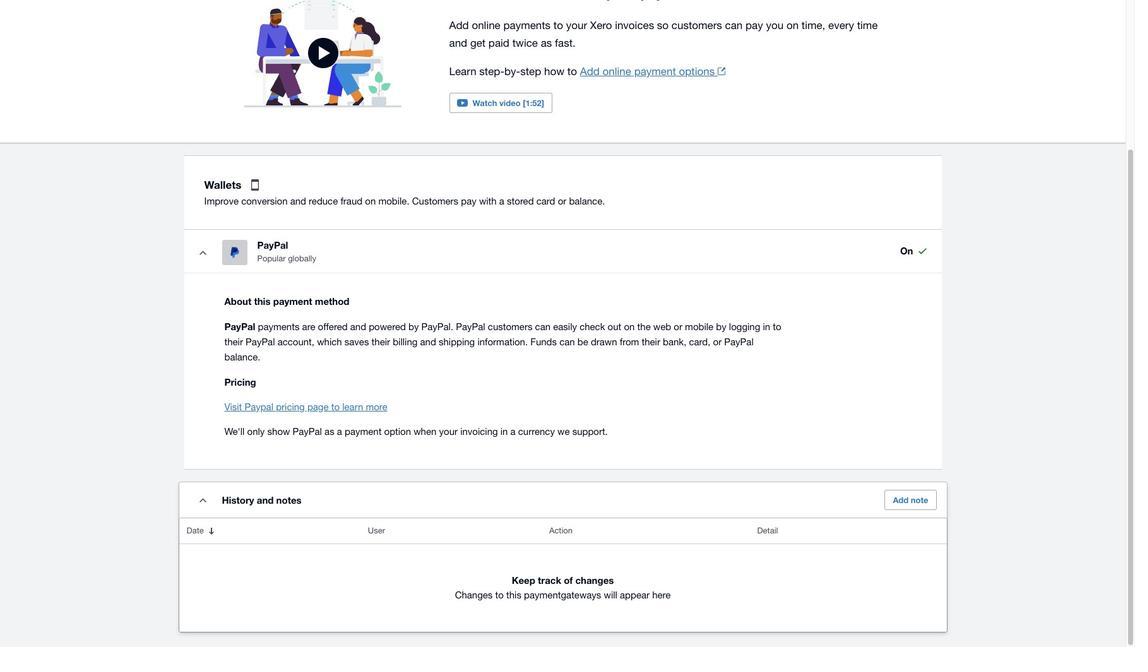 Task type: locate. For each thing, give the bounding box(es) containing it.
0 vertical spatial customers
[[672, 19, 723, 32]]

paymentgateways
[[524, 590, 602, 601]]

0 vertical spatial add
[[450, 19, 469, 32]]

and down paypal.
[[420, 337, 436, 347]]

paypal inside paypal popular globally
[[257, 239, 288, 251]]

the
[[638, 322, 651, 332]]

0 vertical spatial on
[[787, 19, 799, 32]]

customers inside "add online payments to your xero invoices so customers can pay you on time, every time and get paid twice as fast."
[[672, 19, 723, 32]]

note
[[912, 495, 929, 505]]

1 vertical spatial toggle image
[[200, 498, 207, 503]]

and left get
[[450, 37, 468, 49]]

2 vertical spatial or
[[714, 337, 722, 347]]

or
[[558, 196, 567, 207], [674, 322, 683, 332], [714, 337, 722, 347]]

their up pricing
[[225, 337, 243, 347]]

0 horizontal spatial payment
[[273, 296, 313, 307]]

by right mobile
[[717, 322, 727, 332]]

or up the "bank,"
[[674, 322, 683, 332]]

user
[[368, 526, 385, 536]]

paypal
[[257, 239, 288, 251], [225, 321, 255, 332], [456, 322, 486, 332], [246, 337, 275, 347], [725, 337, 754, 347], [293, 426, 322, 437]]

0 vertical spatial or
[[558, 196, 567, 207]]

keep
[[512, 575, 536, 586]]

1 horizontal spatial on
[[624, 322, 635, 332]]

pay left the with
[[461, 196, 477, 207]]

toggle image for 2nd 'toggle' "dropdown button" from the bottom of the wallets main content
[[200, 250, 207, 255]]

customers
[[412, 196, 459, 207]]

show
[[268, 426, 290, 437]]

0 vertical spatial your
[[566, 19, 588, 32]]

can for easily
[[535, 322, 551, 332]]

as
[[541, 37, 552, 49], [325, 426, 335, 437]]

and inside the wallets improve conversion and reduce fraud on mobile. customers pay with a stored card or balance.
[[290, 196, 306, 207]]

add right how at the top left
[[580, 65, 600, 78]]

balance. up pricing
[[225, 352, 261, 363]]

1 vertical spatial payments
[[258, 322, 300, 332]]

time,
[[802, 19, 826, 32]]

0 horizontal spatial or
[[558, 196, 567, 207]]

1 horizontal spatial payments
[[504, 19, 551, 32]]

0 horizontal spatial as
[[325, 426, 335, 437]]

a left currency
[[511, 426, 516, 437]]

1 vertical spatial balance.
[[225, 352, 261, 363]]

add inside button
[[894, 495, 909, 505]]

how
[[545, 65, 565, 78]]

payment down "add online payments to your xero invoices so customers can pay you on time, every time and get paid twice as fast." at the top of page
[[635, 65, 677, 78]]

customers right so
[[672, 19, 723, 32]]

to right the logging
[[773, 322, 782, 332]]

pay left you
[[746, 19, 764, 32]]

customers for paypal
[[488, 322, 533, 332]]

your right when at the bottom left
[[439, 426, 458, 437]]

of
[[564, 575, 573, 586]]

can down the easily
[[560, 337, 575, 347]]

1 vertical spatial in
[[501, 426, 508, 437]]

1 vertical spatial can
[[535, 322, 551, 332]]

customers for so
[[672, 19, 723, 32]]

customers inside payments are offered and powered by paypal. paypal customers can easily check out on the web or mobile by logging in to their paypal account, which saves their billing and shipping information. funds can be drawn from their bank, card, or paypal balance.
[[488, 322, 533, 332]]

1 horizontal spatial in
[[763, 322, 771, 332]]

we'll
[[225, 426, 245, 437]]

pricing
[[225, 377, 256, 388]]

option
[[384, 426, 411, 437]]

as down page
[[325, 426, 335, 437]]

keep track of changes changes to this paymentgateways will appear here
[[455, 575, 671, 601]]

toggle image left paypal image
[[200, 250, 207, 255]]

as inside wallets main content
[[325, 426, 335, 437]]

2 vertical spatial on
[[624, 322, 635, 332]]

1 horizontal spatial a
[[500, 196, 505, 207]]

can
[[726, 19, 743, 32], [535, 322, 551, 332], [560, 337, 575, 347]]

support.
[[573, 426, 608, 437]]

payments up account,
[[258, 322, 300, 332]]

0 vertical spatial as
[[541, 37, 552, 49]]

toggle button
[[190, 240, 216, 265], [190, 488, 216, 513]]

toggle image up date
[[200, 498, 207, 503]]

appear
[[620, 590, 650, 601]]

0 horizontal spatial add
[[450, 19, 469, 32]]

1 horizontal spatial can
[[560, 337, 575, 347]]

online up get
[[472, 19, 501, 32]]

2 toggle image from the top
[[200, 498, 207, 503]]

paid
[[489, 37, 510, 49]]

to right 'changes' on the left bottom of page
[[496, 590, 504, 601]]

1 vertical spatial customers
[[488, 322, 533, 332]]

1 vertical spatial your
[[439, 426, 458, 437]]

2 horizontal spatial add
[[894, 495, 909, 505]]

mobile.
[[379, 196, 410, 207]]

0 horizontal spatial by
[[409, 322, 419, 332]]

0 horizontal spatial payments
[[258, 322, 300, 332]]

get
[[471, 37, 486, 49]]

toggle button up date
[[190, 488, 216, 513]]

to
[[554, 19, 564, 32], [568, 65, 577, 78], [773, 322, 782, 332], [331, 402, 340, 413], [496, 590, 504, 601]]

0 vertical spatial toggle button
[[190, 240, 216, 265]]

payments inside "add online payments to your xero invoices so customers can pay you on time, every time and get paid twice as fast."
[[504, 19, 551, 32]]

about
[[225, 296, 252, 307]]

can up funds
[[535, 322, 551, 332]]

add up learn
[[450, 19, 469, 32]]

page
[[308, 402, 329, 413]]

0 horizontal spatial on
[[365, 196, 376, 207]]

0 vertical spatial in
[[763, 322, 771, 332]]

action button
[[542, 519, 750, 544]]

1 horizontal spatial balance.
[[569, 196, 605, 207]]

about this payment method
[[225, 296, 350, 307]]

can inside "add online payments to your xero invoices so customers can pay you on time, every time and get paid twice as fast."
[[726, 19, 743, 32]]

on right the fraud at the top left
[[365, 196, 376, 207]]

action
[[550, 526, 573, 536]]

2 vertical spatial can
[[560, 337, 575, 347]]

2 horizontal spatial a
[[511, 426, 516, 437]]

by up billing
[[409, 322, 419, 332]]

0 vertical spatial toggle image
[[200, 250, 207, 255]]

and left notes
[[257, 495, 274, 506]]

as left fast.
[[541, 37, 552, 49]]

2 by from the left
[[717, 322, 727, 332]]

1 vertical spatial on
[[365, 196, 376, 207]]

0 vertical spatial payments
[[504, 19, 551, 32]]

and left reduce
[[290, 196, 306, 207]]

1 horizontal spatial as
[[541, 37, 552, 49]]

can left you
[[726, 19, 743, 32]]

customers
[[672, 19, 723, 32], [488, 322, 533, 332]]

0 vertical spatial online
[[472, 19, 501, 32]]

payment down learn
[[345, 426, 382, 437]]

on right you
[[787, 19, 799, 32]]

0 vertical spatial balance.
[[569, 196, 605, 207]]

with
[[479, 196, 497, 207]]

by
[[409, 322, 419, 332], [717, 322, 727, 332]]

on left the
[[624, 322, 635, 332]]

2 horizontal spatial payment
[[635, 65, 677, 78]]

a right the with
[[500, 196, 505, 207]]

information.
[[478, 337, 528, 347]]

pricing
[[276, 402, 305, 413]]

add for add online payments to your xero invoices so customers can pay you on time, every time and get paid twice as fast.
[[450, 19, 469, 32]]

0 vertical spatial this
[[254, 296, 271, 307]]

this
[[254, 296, 271, 307], [507, 590, 522, 601]]

web
[[654, 322, 672, 332]]

1 toggle image from the top
[[200, 250, 207, 255]]

1 by from the left
[[409, 322, 419, 332]]

to left learn
[[331, 402, 340, 413]]

1 vertical spatial online
[[603, 65, 632, 78]]

1 horizontal spatial this
[[507, 590, 522, 601]]

1 horizontal spatial pay
[[746, 19, 764, 32]]

1 horizontal spatial your
[[566, 19, 588, 32]]

step-
[[480, 65, 505, 78]]

online down the xero
[[603, 65, 632, 78]]

a inside the wallets improve conversion and reduce fraud on mobile. customers pay with a stored card or balance.
[[500, 196, 505, 207]]

1 horizontal spatial online
[[603, 65, 632, 78]]

1 horizontal spatial their
[[372, 337, 390, 347]]

their down powered
[[372, 337, 390, 347]]

this down keep
[[507, 590, 522, 601]]

1 vertical spatial add
[[580, 65, 600, 78]]

payments are offered and powered by paypal. paypal customers can easily check out on the web or mobile by logging in to their paypal account, which saves their billing and shipping information. funds can be drawn from their bank, card, or paypal balance.
[[225, 322, 782, 363]]

1 vertical spatial this
[[507, 590, 522, 601]]

logging
[[730, 322, 761, 332]]

toggle image
[[200, 250, 207, 255], [200, 498, 207, 503]]

date button
[[179, 519, 361, 544]]

0 horizontal spatial can
[[535, 322, 551, 332]]

your up fast.
[[566, 19, 588, 32]]

payment
[[635, 65, 677, 78], [273, 296, 313, 307], [345, 426, 382, 437]]

card,
[[690, 337, 711, 347]]

payments
[[504, 19, 551, 32], [258, 322, 300, 332]]

2 vertical spatial add
[[894, 495, 909, 505]]

mobile
[[686, 322, 714, 332]]

a down "visit paypal pricing page to learn more" link
[[337, 426, 342, 437]]

wallets main content
[[0, 155, 1126, 648]]

or right card
[[558, 196, 567, 207]]

out
[[608, 322, 622, 332]]

1 vertical spatial or
[[674, 322, 683, 332]]

0 vertical spatial pay
[[746, 19, 764, 32]]

1 vertical spatial pay
[[461, 196, 477, 207]]

we
[[558, 426, 570, 437]]

toggle image for first 'toggle' "dropdown button" from the bottom
[[200, 498, 207, 503]]

2 horizontal spatial can
[[726, 19, 743, 32]]

in right the logging
[[763, 322, 771, 332]]

your
[[566, 19, 588, 32], [439, 426, 458, 437]]

balance. right card
[[569, 196, 605, 207]]

stored
[[507, 196, 534, 207]]

to up fast.
[[554, 19, 564, 32]]

paypal up shipping
[[456, 322, 486, 332]]

0 horizontal spatial their
[[225, 337, 243, 347]]

2 horizontal spatial their
[[642, 337, 661, 347]]

on inside the wallets improve conversion and reduce fraud on mobile. customers pay with a stored card or balance.
[[365, 196, 376, 207]]

add left "note"
[[894, 495, 909, 505]]

0 horizontal spatial online
[[472, 19, 501, 32]]

1 horizontal spatial payment
[[345, 426, 382, 437]]

user button
[[361, 519, 542, 544]]

2 horizontal spatial on
[[787, 19, 799, 32]]

changes
[[455, 590, 493, 601]]

payment up are
[[273, 296, 313, 307]]

are
[[302, 322, 316, 332]]

0 horizontal spatial in
[[501, 426, 508, 437]]

or right card,
[[714, 337, 722, 347]]

1 horizontal spatial customers
[[672, 19, 723, 32]]

0 horizontal spatial your
[[439, 426, 458, 437]]

on inside payments are offered and powered by paypal. paypal customers can easily check out on the web or mobile by logging in to their paypal account, which saves their billing and shipping information. funds can be drawn from their bank, card, or paypal balance.
[[624, 322, 635, 332]]

in inside payments are offered and powered by paypal. paypal customers can easily check out on the web or mobile by logging in to their paypal account, which saves their billing and shipping information. funds can be drawn from their bank, card, or paypal balance.
[[763, 322, 771, 332]]

more
[[366, 402, 388, 413]]

twice
[[513, 37, 538, 49]]

1 vertical spatial as
[[325, 426, 335, 437]]

in right invoicing at the left bottom of page
[[501, 426, 508, 437]]

1 vertical spatial toggle button
[[190, 488, 216, 513]]

0 vertical spatial can
[[726, 19, 743, 32]]

add inside "add online payments to your xero invoices so customers can pay you on time, every time and get paid twice as fast."
[[450, 19, 469, 32]]

this right about
[[254, 296, 271, 307]]

customers up information.
[[488, 322, 533, 332]]

toggle button left paypal image
[[190, 240, 216, 265]]

paypal up popular
[[257, 239, 288, 251]]

we'll only show paypal as a payment option when your invoicing in a currency we support.
[[225, 426, 608, 437]]

0 horizontal spatial balance.
[[225, 352, 261, 363]]

0 horizontal spatial customers
[[488, 322, 533, 332]]

your inside "add online payments to your xero invoices so customers can pay you on time, every time and get paid twice as fast."
[[566, 19, 588, 32]]

payments up twice
[[504, 19, 551, 32]]

balance. inside payments are offered and powered by paypal. paypal customers can easily check out on the web or mobile by logging in to their paypal account, which saves their billing and shipping information. funds can be drawn from their bank, card, or paypal balance.
[[225, 352, 261, 363]]

0 horizontal spatial pay
[[461, 196, 477, 207]]

watch
[[473, 98, 498, 108]]

1 horizontal spatial by
[[717, 322, 727, 332]]

add note button
[[885, 490, 937, 510]]

their down the
[[642, 337, 661, 347]]

which
[[317, 337, 342, 347]]

1 horizontal spatial or
[[674, 322, 683, 332]]

online inside "add online payments to your xero invoices so customers can pay you on time, every time and get paid twice as fast."
[[472, 19, 501, 32]]



Task type: vqa. For each thing, say whether or not it's contained in the screenshot.
the rightmost svg icon
no



Task type: describe. For each thing, give the bounding box(es) containing it.
and up saves
[[350, 322, 366, 332]]

date
[[187, 526, 204, 536]]

globally
[[288, 254, 316, 263]]

paypal down visit paypal pricing page to learn more at bottom
[[293, 426, 322, 437]]

invoices
[[615, 19, 655, 32]]

3 their from the left
[[642, 337, 661, 347]]

watch video [1:52] button
[[450, 93, 553, 113]]

every
[[829, 19, 855, 32]]

account,
[[278, 337, 315, 347]]

1 horizontal spatial add
[[580, 65, 600, 78]]

popular
[[257, 254, 286, 263]]

pay inside "add online payments to your xero invoices so customers can pay you on time, every time and get paid twice as fast."
[[746, 19, 764, 32]]

options
[[679, 65, 715, 78]]

easily
[[554, 322, 577, 332]]

wallets
[[204, 178, 242, 191]]

0 horizontal spatial this
[[254, 296, 271, 307]]

detail
[[758, 526, 779, 536]]

by-
[[505, 65, 521, 78]]

paypal down the logging
[[725, 337, 754, 347]]

learn
[[450, 65, 477, 78]]

paypal
[[245, 402, 274, 413]]

history
[[222, 495, 254, 506]]

improve
[[204, 196, 239, 207]]

can for pay
[[726, 19, 743, 32]]

visit paypal pricing page to learn more
[[225, 402, 388, 413]]

your inside wallets main content
[[439, 426, 458, 437]]

funds
[[531, 337, 557, 347]]

billing
[[393, 337, 418, 347]]

track
[[538, 575, 562, 586]]

add online payment options link
[[580, 65, 726, 78]]

card
[[537, 196, 556, 207]]

from
[[620, 337, 640, 347]]

payments inside payments are offered and powered by paypal. paypal customers can easily check out on the web or mobile by logging in to their paypal account, which saves their billing and shipping information. funds can be drawn from their bank, card, or paypal balance.
[[258, 322, 300, 332]]

offered
[[318, 322, 348, 332]]

[1:52]
[[523, 98, 545, 108]]

to inside keep track of changes changes to this paymentgateways will appear here
[[496, 590, 504, 601]]

watch video [1:52]
[[473, 98, 545, 108]]

add for add note
[[894, 495, 909, 505]]

on
[[901, 245, 914, 256]]

fast.
[[555, 37, 576, 49]]

this inside keep track of changes changes to this paymentgateways will appear here
[[507, 590, 522, 601]]

or inside the wallets improve conversion and reduce fraud on mobile. customers pay with a stored card or balance.
[[558, 196, 567, 207]]

paypal image
[[230, 247, 239, 258]]

pay inside the wallets improve conversion and reduce fraud on mobile. customers pay with a stored card or balance.
[[461, 196, 477, 207]]

1 vertical spatial payment
[[273, 296, 313, 307]]

time
[[858, 19, 878, 32]]

visit paypal pricing page to learn more link
[[225, 402, 388, 413]]

fraud
[[341, 196, 363, 207]]

paypal popular globally
[[257, 239, 316, 263]]

step
[[521, 65, 542, 78]]

saves
[[345, 337, 369, 347]]

bank,
[[663, 337, 687, 347]]

paypal down about
[[225, 321, 255, 332]]

method
[[315, 296, 350, 307]]

1 toggle button from the top
[[190, 240, 216, 265]]

balance. inside the wallets improve conversion and reduce fraud on mobile. customers pay with a stored card or balance.
[[569, 196, 605, 207]]

add note
[[894, 495, 929, 505]]

be
[[578, 337, 589, 347]]

and inside "add online payments to your xero invoices so customers can pay you on time, every time and get paid twice as fast."
[[450, 37, 468, 49]]

2 horizontal spatial or
[[714, 337, 722, 347]]

to right how at the top left
[[568, 65, 577, 78]]

to inside "add online payments to your xero invoices so customers can pay you on time, every time and get paid twice as fast."
[[554, 19, 564, 32]]

here
[[653, 590, 671, 601]]

you
[[767, 19, 784, 32]]

drawn
[[591, 337, 618, 347]]

as inside "add online payments to your xero invoices so customers can pay you on time, every time and get paid twice as fast."
[[541, 37, 552, 49]]

so
[[658, 19, 669, 32]]

wallets improve conversion and reduce fraud on mobile. customers pay with a stored card or balance.
[[204, 178, 605, 207]]

detail button
[[750, 519, 947, 544]]

will
[[604, 590, 618, 601]]

1 their from the left
[[225, 337, 243, 347]]

currency
[[519, 426, 555, 437]]

video
[[500, 98, 521, 108]]

conversion
[[241, 196, 288, 207]]

powered
[[369, 322, 406, 332]]

paypal left account,
[[246, 337, 275, 347]]

reduce
[[309, 196, 338, 207]]

invoicing
[[461, 426, 498, 437]]

0 horizontal spatial a
[[337, 426, 342, 437]]

when
[[414, 426, 437, 437]]

visit
[[225, 402, 242, 413]]

history and notes
[[222, 495, 302, 506]]

0 vertical spatial payment
[[635, 65, 677, 78]]

list of history for this document element
[[179, 519, 947, 632]]

shipping
[[439, 337, 475, 347]]

only
[[247, 426, 265, 437]]

notes
[[276, 495, 302, 506]]

2 toggle button from the top
[[190, 488, 216, 513]]

2 their from the left
[[372, 337, 390, 347]]

to inside payments are offered and powered by paypal. paypal customers can easily check out on the web or mobile by logging in to their paypal account, which saves their billing and shipping information. funds can be drawn from their bank, card, or paypal balance.
[[773, 322, 782, 332]]

paypal.
[[422, 322, 454, 332]]

changes
[[576, 575, 614, 586]]

add online payments to your xero invoices so customers can pay you on time, every time and get paid twice as fast.
[[450, 19, 878, 49]]

on inside "add online payments to your xero invoices so customers can pay you on time, every time and get paid twice as fast."
[[787, 19, 799, 32]]

learn step-by-step how to add online payment options
[[450, 65, 715, 78]]

2 vertical spatial payment
[[345, 426, 382, 437]]



